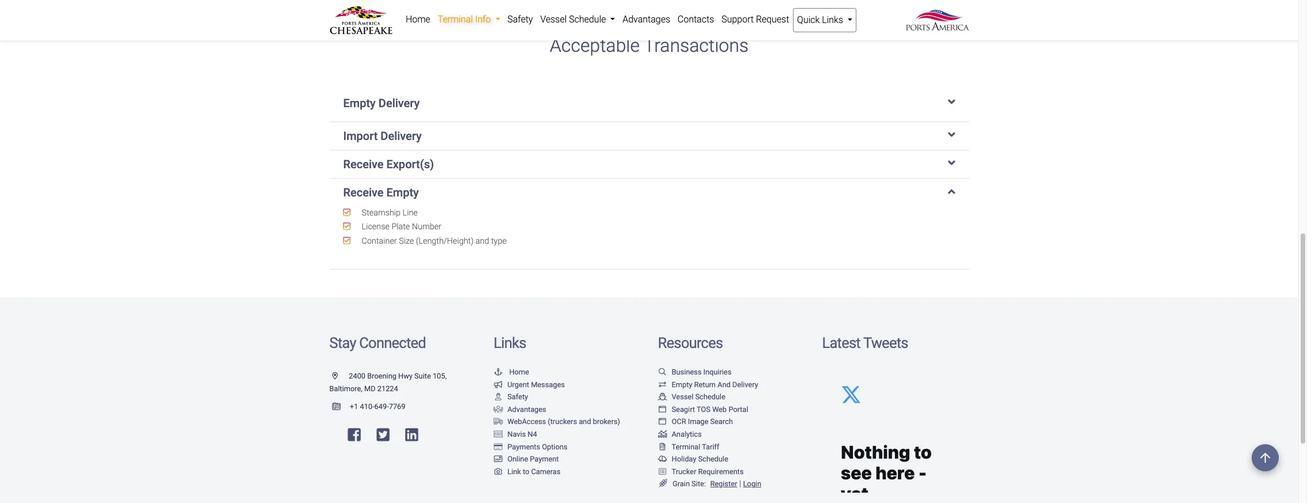 Task type: vqa. For each thing, say whether or not it's contained in the screenshot.
the top Empty
yes



Task type: describe. For each thing, give the bounding box(es) containing it.
holiday
[[672, 455, 696, 464]]

trucker requirements
[[672, 467, 744, 476]]

site:
[[692, 480, 706, 488]]

user hard hat image
[[494, 394, 503, 401]]

link to cameras
[[508, 467, 561, 476]]

and inside tab list
[[476, 236, 489, 246]]

1 vertical spatial and
[[579, 418, 591, 426]]

(truckers
[[548, 418, 577, 426]]

suite
[[414, 372, 431, 380]]

payment
[[530, 455, 559, 464]]

grain site: register | login
[[673, 479, 761, 489]]

delivery for import delivery
[[381, 129, 422, 143]]

line
[[403, 208, 418, 218]]

tab list containing empty delivery
[[329, 85, 969, 270]]

terminal tariff
[[672, 442, 719, 451]]

requirements
[[698, 467, 744, 476]]

tos
[[697, 405, 711, 414]]

trucker requirements link
[[658, 467, 744, 476]]

seagirt tos web portal
[[672, 405, 748, 414]]

baltimore,
[[329, 384, 362, 393]]

license
[[362, 222, 390, 232]]

twitter square image
[[377, 428, 390, 442]]

contacts link
[[674, 8, 718, 31]]

plate
[[392, 222, 410, 232]]

ocr image search
[[672, 418, 733, 426]]

webaccess
[[508, 418, 546, 426]]

analytics link
[[658, 430, 702, 439]]

holiday schedule
[[672, 455, 728, 464]]

payments
[[508, 442, 540, 451]]

terminal tariff link
[[658, 442, 719, 451]]

request
[[756, 14, 789, 25]]

image
[[688, 418, 709, 426]]

0 horizontal spatial advantages
[[508, 405, 546, 414]]

grain
[[673, 480, 690, 488]]

receive for receive empty
[[343, 185, 384, 199]]

import delivery link
[[343, 129, 955, 143]]

map marker alt image
[[332, 373, 347, 380]]

105,
[[433, 372, 447, 380]]

angle down image for empty delivery
[[948, 96, 955, 108]]

tariff
[[702, 442, 719, 451]]

register link
[[708, 480, 737, 488]]

options
[[542, 442, 568, 451]]

7769
[[389, 402, 405, 411]]

browser image
[[658, 406, 667, 414]]

safety link for the urgent messages "link"
[[494, 393, 528, 401]]

support request
[[722, 14, 789, 25]]

1 vertical spatial links
[[494, 334, 526, 352]]

vessel schedule inside the vessel schedule "link"
[[540, 14, 608, 25]]

terminal for terminal tariff
[[672, 442, 700, 451]]

angle down image for receive export(s)
[[948, 157, 955, 169]]

quick links link
[[793, 8, 857, 32]]

analytics
[[672, 430, 702, 439]]

home link for the urgent messages "link"
[[494, 368, 529, 376]]

resources
[[658, 334, 723, 352]]

stay
[[329, 334, 356, 352]]

web
[[712, 405, 727, 414]]

phone office image
[[332, 404, 350, 411]]

latest
[[822, 334, 860, 352]]

0 vertical spatial home
[[406, 14, 430, 25]]

empty for empty return and delivery
[[672, 380, 692, 389]]

wheat image
[[658, 480, 668, 488]]

contacts
[[678, 14, 714, 25]]

type
[[491, 236, 507, 246]]

angle down image for import delivery
[[948, 129, 955, 141]]

analytics image
[[658, 431, 667, 438]]

export(s)
[[386, 157, 434, 171]]

md
[[364, 384, 376, 393]]

file invoice image
[[658, 444, 667, 451]]

schedule inside "link"
[[569, 14, 606, 25]]

home link for terminal info link
[[402, 8, 434, 31]]

business
[[672, 368, 702, 376]]

steamship line
[[360, 208, 418, 218]]

0 vertical spatial vessel schedule link
[[537, 8, 619, 31]]

business inquiries link
[[658, 368, 732, 376]]

payments options link
[[494, 442, 568, 451]]

container
[[362, 236, 397, 246]]

search
[[710, 418, 733, 426]]

receive export(s) link
[[343, 157, 955, 171]]

latest tweets
[[822, 334, 908, 352]]

2400 broening hwy suite 105, baltimore, md 21224 link
[[329, 372, 447, 393]]

license plate number
[[360, 222, 441, 232]]

+1 410-649-7769
[[350, 402, 405, 411]]

login
[[743, 480, 761, 488]]

payments options
[[508, 442, 568, 451]]

empty for empty delivery
[[343, 96, 376, 110]]

size
[[399, 236, 414, 246]]

facebook square image
[[348, 428, 361, 442]]

webaccess (truckers and brokers) link
[[494, 418, 620, 426]]

bells image
[[658, 456, 667, 463]]

support
[[722, 14, 754, 25]]

1 horizontal spatial links
[[822, 14, 843, 25]]

delivery for empty delivery
[[379, 96, 420, 110]]

2400
[[349, 372, 365, 380]]

empty return and delivery link
[[658, 380, 758, 389]]

business inquiries
[[672, 368, 732, 376]]

import delivery
[[343, 129, 422, 143]]

410-
[[360, 402, 374, 411]]

0 vertical spatial advantages link
[[619, 8, 674, 31]]

schedule for holiday schedule link
[[698, 455, 728, 464]]

urgent messages
[[508, 380, 565, 389]]

n4
[[528, 430, 537, 439]]

21224
[[377, 384, 398, 393]]

0 vertical spatial advantages
[[623, 14, 670, 25]]

exchange image
[[658, 381, 667, 389]]

1 vertical spatial empty
[[386, 185, 419, 199]]

safety link for terminal info link
[[504, 8, 537, 31]]



Task type: locate. For each thing, give the bounding box(es) containing it.
vessel schedule link
[[537, 8, 619, 31], [658, 393, 725, 401]]

1 vertical spatial vessel
[[672, 393, 694, 401]]

0 vertical spatial home link
[[402, 8, 434, 31]]

safety link
[[504, 8, 537, 31], [494, 393, 528, 401]]

terminal info link
[[434, 8, 504, 31]]

0 horizontal spatial vessel schedule
[[540, 14, 608, 25]]

advantages link up webaccess
[[494, 405, 546, 414]]

camera image
[[494, 468, 503, 476]]

link
[[508, 467, 521, 476]]

links
[[822, 14, 843, 25], [494, 334, 526, 352]]

0 horizontal spatial empty
[[343, 96, 376, 110]]

vessel up seagirt
[[672, 393, 694, 401]]

1 vertical spatial home
[[509, 368, 529, 376]]

brokers)
[[593, 418, 620, 426]]

|
[[739, 479, 741, 489]]

1 horizontal spatial terminal
[[672, 442, 700, 451]]

1 vertical spatial delivery
[[381, 129, 422, 143]]

649-
[[374, 402, 389, 411]]

number
[[412, 222, 441, 232]]

terminal down analytics
[[672, 442, 700, 451]]

1 vertical spatial receive
[[343, 185, 384, 199]]

1 safety from the top
[[508, 14, 533, 25]]

receive up 'steamship'
[[343, 185, 384, 199]]

empty delivery link
[[343, 96, 955, 110]]

vessel schedule up acceptable
[[540, 14, 608, 25]]

1 vertical spatial safety link
[[494, 393, 528, 401]]

terminal for terminal info
[[438, 14, 473, 25]]

empty up import
[[343, 96, 376, 110]]

2400 broening hwy suite 105, baltimore, md 21224
[[329, 372, 447, 393]]

4 angle down image from the top
[[948, 185, 955, 197]]

broening
[[367, 372, 396, 380]]

ocr image search link
[[658, 418, 733, 426]]

angle down image inside import delivery link
[[948, 129, 955, 141]]

portal
[[729, 405, 748, 414]]

advantages link
[[619, 8, 674, 31], [494, 405, 546, 414]]

container storage image
[[494, 431, 503, 438]]

0 vertical spatial safety
[[508, 14, 533, 25]]

seagirt tos web portal link
[[658, 405, 748, 414]]

stay connected
[[329, 334, 426, 352]]

0 vertical spatial links
[[822, 14, 843, 25]]

credit card front image
[[494, 456, 503, 463]]

container size (length/height) and type
[[360, 236, 507, 246]]

bullhorn image
[[494, 381, 503, 389]]

messages
[[531, 380, 565, 389]]

advantages
[[623, 14, 670, 25], [508, 405, 546, 414]]

home left terminal info
[[406, 14, 430, 25]]

hand receiving image
[[494, 406, 503, 414]]

holiday schedule link
[[658, 455, 728, 464]]

acceptable transactions
[[550, 35, 749, 57]]

and left the type
[[476, 236, 489, 246]]

seagirt
[[672, 405, 695, 414]]

schedule down tariff
[[698, 455, 728, 464]]

empty return and delivery
[[672, 380, 758, 389]]

1 vertical spatial advantages link
[[494, 405, 546, 414]]

ship image
[[658, 394, 667, 401]]

0 vertical spatial schedule
[[569, 14, 606, 25]]

register
[[710, 480, 737, 488]]

webaccess (truckers and brokers)
[[508, 418, 620, 426]]

1 horizontal spatial vessel schedule link
[[658, 393, 725, 401]]

0 horizontal spatial terminal
[[438, 14, 473, 25]]

quick links
[[797, 14, 846, 25]]

terminal info
[[438, 14, 493, 25]]

vessel inside "link"
[[540, 14, 567, 25]]

safety link down urgent
[[494, 393, 528, 401]]

1 angle down image from the top
[[948, 96, 955, 108]]

0 vertical spatial vessel schedule
[[540, 14, 608, 25]]

trucker
[[672, 467, 696, 476]]

0 horizontal spatial vessel schedule link
[[537, 8, 619, 31]]

0 vertical spatial delivery
[[379, 96, 420, 110]]

receive empty
[[343, 185, 419, 199]]

schedule for the bottommost the vessel schedule "link"
[[695, 393, 725, 401]]

empty
[[343, 96, 376, 110], [386, 185, 419, 199], [672, 380, 692, 389]]

to
[[523, 467, 529, 476]]

1 vertical spatial home link
[[494, 368, 529, 376]]

advantages link up acceptable transactions
[[619, 8, 674, 31]]

0 horizontal spatial home
[[406, 14, 430, 25]]

vessel schedule
[[540, 14, 608, 25], [672, 393, 725, 401]]

1 horizontal spatial empty
[[386, 185, 419, 199]]

links up anchor icon
[[494, 334, 526, 352]]

vessel up acceptable
[[540, 14, 567, 25]]

2 vertical spatial delivery
[[732, 380, 758, 389]]

delivery up export(s)
[[381, 129, 422, 143]]

connected
[[359, 334, 426, 352]]

delivery
[[379, 96, 420, 110], [381, 129, 422, 143], [732, 380, 758, 389]]

links right quick
[[822, 14, 843, 25]]

1 vertical spatial schedule
[[695, 393, 725, 401]]

0 horizontal spatial links
[[494, 334, 526, 352]]

advantages up acceptable transactions
[[623, 14, 670, 25]]

0 vertical spatial empty
[[343, 96, 376, 110]]

empty delivery
[[343, 96, 420, 110]]

and
[[718, 380, 731, 389]]

1 horizontal spatial advantages link
[[619, 8, 674, 31]]

2 vertical spatial schedule
[[698, 455, 728, 464]]

+1
[[350, 402, 358, 411]]

3 angle down image from the top
[[948, 157, 955, 169]]

urgent messages link
[[494, 380, 565, 389]]

2 safety from the top
[[508, 393, 528, 401]]

0 horizontal spatial vessel
[[540, 14, 567, 25]]

vessel schedule link up acceptable
[[537, 8, 619, 31]]

terminal
[[438, 14, 473, 25], [672, 442, 700, 451]]

tab list
[[329, 85, 969, 270]]

receive down import
[[343, 157, 384, 171]]

anchor image
[[494, 369, 503, 376]]

online payment link
[[494, 455, 559, 464]]

1 horizontal spatial and
[[579, 418, 591, 426]]

1 horizontal spatial home link
[[494, 368, 529, 376]]

empty up line
[[386, 185, 419, 199]]

safety link right the info
[[504, 8, 537, 31]]

hwy
[[398, 372, 413, 380]]

home link left terminal info
[[402, 8, 434, 31]]

1 horizontal spatial vessel
[[672, 393, 694, 401]]

1 horizontal spatial home
[[509, 368, 529, 376]]

angle down image inside empty delivery link
[[948, 96, 955, 108]]

1 vertical spatial vessel schedule
[[672, 393, 725, 401]]

navis
[[508, 430, 526, 439]]

2 angle down image from the top
[[948, 129, 955, 141]]

1 vertical spatial safety
[[508, 393, 528, 401]]

ocr
[[672, 418, 686, 426]]

schedule up seagirt tos web portal
[[695, 393, 725, 401]]

safety down urgent
[[508, 393, 528, 401]]

angle down image for receive empty
[[948, 185, 955, 197]]

0 vertical spatial safety link
[[504, 8, 537, 31]]

1 vertical spatial vessel schedule link
[[658, 393, 725, 401]]

2 horizontal spatial empty
[[672, 380, 692, 389]]

quick
[[797, 14, 820, 25]]

1 horizontal spatial vessel schedule
[[672, 393, 725, 401]]

0 horizontal spatial and
[[476, 236, 489, 246]]

0 vertical spatial and
[[476, 236, 489, 246]]

+1 410-649-7769 link
[[329, 402, 405, 411]]

1 horizontal spatial advantages
[[623, 14, 670, 25]]

2 vertical spatial empty
[[672, 380, 692, 389]]

search image
[[658, 369, 667, 376]]

truck container image
[[494, 419, 503, 426]]

empty down business
[[672, 380, 692, 389]]

navis n4 link
[[494, 430, 537, 439]]

inquiries
[[703, 368, 732, 376]]

0 vertical spatial vessel
[[540, 14, 567, 25]]

and left brokers)
[[579, 418, 591, 426]]

angle down image inside receive empty link
[[948, 185, 955, 197]]

0 horizontal spatial advantages link
[[494, 405, 546, 414]]

vessel schedule link up seagirt
[[658, 393, 725, 401]]

terminal left the info
[[438, 14, 473, 25]]

return
[[694, 380, 716, 389]]

go to top image
[[1252, 444, 1279, 471]]

home link up urgent
[[494, 368, 529, 376]]

vessel
[[540, 14, 567, 25], [672, 393, 694, 401]]

info
[[475, 14, 491, 25]]

(length/height)
[[416, 236, 474, 246]]

credit card image
[[494, 444, 503, 451]]

list alt image
[[658, 468, 667, 476]]

advantages up webaccess
[[508, 405, 546, 414]]

delivery up import delivery
[[379, 96, 420, 110]]

receive for receive export(s)
[[343, 157, 384, 171]]

receive export(s)
[[343, 157, 434, 171]]

2 receive from the top
[[343, 185, 384, 199]]

tweets
[[863, 334, 908, 352]]

transactions
[[644, 35, 749, 57]]

link to cameras link
[[494, 467, 561, 476]]

angle down image inside receive export(s) "link"
[[948, 157, 955, 169]]

import
[[343, 129, 378, 143]]

vessel schedule up "seagirt tos web portal" link
[[672, 393, 725, 401]]

browser image
[[658, 419, 667, 426]]

safety right the info
[[508, 14, 533, 25]]

steamship
[[362, 208, 401, 218]]

angle down image
[[948, 96, 955, 108], [948, 129, 955, 141], [948, 157, 955, 169], [948, 185, 955, 197]]

0 horizontal spatial home link
[[402, 8, 434, 31]]

schedule up acceptable
[[569, 14, 606, 25]]

online
[[508, 455, 528, 464]]

1 vertical spatial terminal
[[672, 442, 700, 451]]

0 vertical spatial receive
[[343, 157, 384, 171]]

home up urgent
[[509, 368, 529, 376]]

1 receive from the top
[[343, 157, 384, 171]]

delivery right and
[[732, 380, 758, 389]]

1 vertical spatial advantages
[[508, 405, 546, 414]]

linkedin image
[[405, 428, 418, 442]]

0 vertical spatial terminal
[[438, 14, 473, 25]]

navis n4
[[508, 430, 537, 439]]



